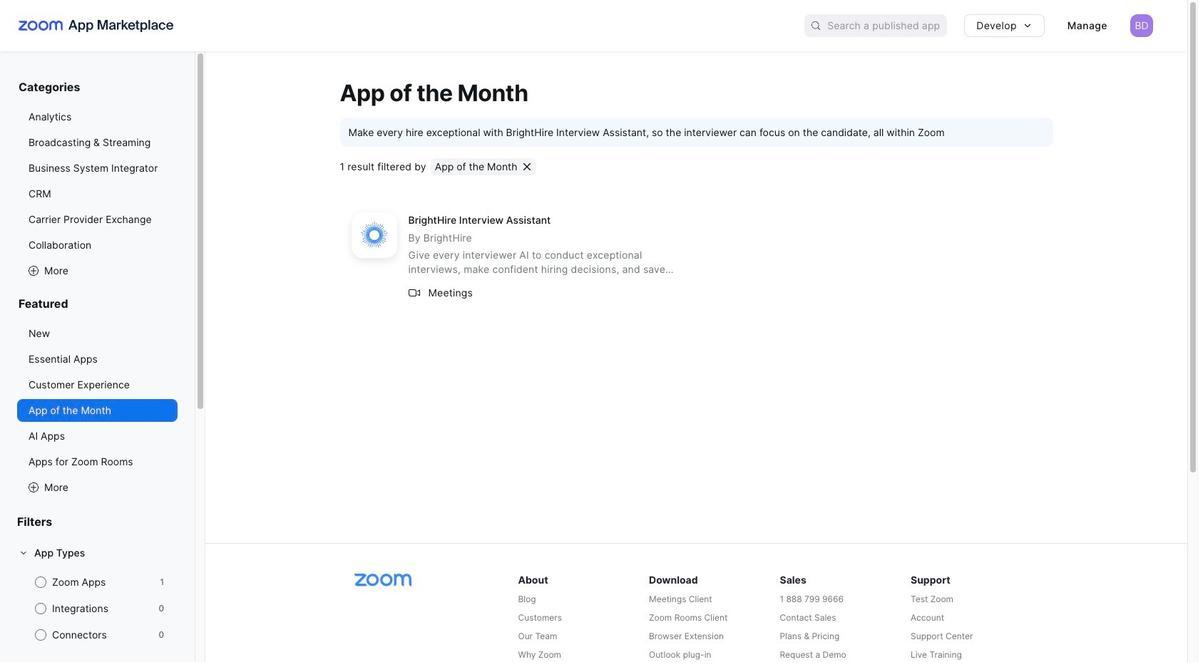 Task type: locate. For each thing, give the bounding box(es) containing it.
current user is barb dwyer element
[[1131, 14, 1153, 37]]

banner
[[0, 0, 1188, 51]]

Search text field
[[828, 15, 947, 36]]



Task type: vqa. For each thing, say whether or not it's contained in the screenshot.
'banner'
yes



Task type: describe. For each thing, give the bounding box(es) containing it.
search a published app element
[[805, 14, 947, 37]]



